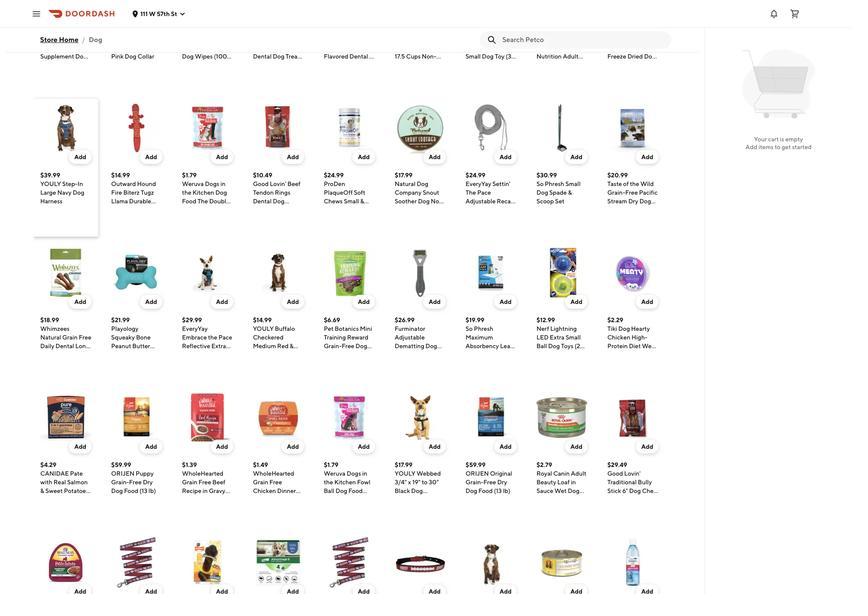 Task type: locate. For each thing, give the bounding box(es) containing it.
1 horizontal spatial harness
[[182, 360, 204, 367]]

everyyay embrace the pace reflective extra small teal dog harness image
[[182, 247, 233, 298]]

$16.99 up stainless
[[395, 27, 414, 34]]

$16.99 for $16.99 orijen regional red grain-free freeze dried dog treats (3.25 oz)
[[608, 27, 627, 34]]

oz) inside $17.99 natural dog company snout soother dog nose balm tin (1 oz)
[[426, 206, 434, 213]]

$16.99 inside $16.99 tropiclean papaya & coco dog wipes (100 ct)
[[182, 27, 201, 34]]

0 horizontal spatial black
[[253, 351, 268, 358]]

ball inside $4.99 kong squeakair tennis ball extra small dog toy (3 ct)
[[485, 44, 495, 51]]

add button
[[69, 5, 92, 19], [69, 5, 92, 19], [140, 5, 162, 19], [140, 5, 162, 19], [69, 150, 92, 164], [69, 150, 92, 164], [140, 150, 162, 164], [140, 150, 162, 164], [211, 150, 233, 164], [211, 150, 233, 164], [282, 150, 304, 164], [282, 150, 304, 164], [353, 150, 375, 164], [353, 150, 375, 164], [424, 150, 446, 164], [424, 150, 446, 164], [495, 150, 517, 164], [495, 150, 517, 164], [566, 150, 588, 164], [566, 150, 588, 164], [637, 150, 659, 164], [637, 150, 659, 164], [69, 295, 92, 309], [69, 295, 92, 309], [140, 295, 162, 309], [140, 295, 162, 309], [211, 295, 233, 309], [211, 295, 233, 309], [282, 295, 304, 309], [282, 295, 304, 309], [353, 295, 375, 309], [353, 295, 375, 309], [424, 295, 446, 309], [424, 295, 446, 309], [495, 295, 517, 309], [495, 295, 517, 309], [566, 295, 588, 309], [566, 295, 588, 309], [637, 295, 659, 309], [637, 295, 659, 309], [69, 440, 92, 454], [69, 440, 92, 454], [140, 440, 162, 454], [140, 440, 162, 454], [211, 440, 233, 454], [211, 440, 233, 454], [282, 440, 304, 454], [282, 440, 304, 454], [353, 440, 375, 454], [353, 440, 375, 454], [424, 440, 446, 454], [424, 440, 446, 454], [495, 440, 517, 454], [495, 440, 517, 454], [566, 440, 588, 454], [566, 440, 588, 454], [637, 440, 659, 454], [637, 440, 659, 454]]

$17.99 up bling
[[111, 27, 129, 34]]

add for $1.79 weruva dogs in the kitchen fowl ball dog food with chicken breast & turkey au jus (2.8 oz)
[[358, 443, 370, 450]]

with inside $2.29 tiki dog hearty chicken high- protein diet wet dog food with egg recipe in broth (3 oz)
[[636, 351, 648, 358]]

$12.99 for nerf
[[537, 317, 555, 324]]

(3 inside $2.29 tiki dog hearty chicken high- protein diet wet dog food with egg recipe in broth (3 oz)
[[625, 369, 630, 376]]

(3 right broth
[[625, 369, 630, 376]]

0 vertical spatial adjustable
[[466, 198, 496, 205]]

treats down lasting
[[53, 360, 70, 367]]

so for so phresh maximum absorbency leak shield xxl dog potty pads (10 ct)
[[466, 325, 473, 332]]

$6.69
[[324, 317, 340, 324]]

dental down potato
[[253, 53, 272, 60]]

adjustable down the
[[466, 198, 496, 205]]

chews down 'plaqueoff'
[[324, 198, 343, 205]]

0 vertical spatial adult
[[563, 53, 579, 60]]

1 $59.99 from the left
[[111, 461, 131, 468]]

recipe inside $1.39 wholehearted grain free beef recipe in gravy flavor-boosting dog meal topper pouch (2.8 oz)
[[182, 487, 202, 494]]

cart
[[769, 136, 779, 143]]

$16.99 inside $16.99 everyyay stainless steel 17.5 cups non- skid dog bowl
[[395, 27, 414, 34]]

orijen for orijen puppy grain-free dry dog food (13 lb)
[[111, 470, 135, 477]]

health
[[68, 44, 86, 51], [555, 44, 574, 51]]

$17.99 youly tweed bling medium pink dog collar
[[111, 27, 154, 60]]

everyyay for $24.99
[[466, 180, 492, 187]]

2 $16.99 from the left
[[395, 27, 414, 34]]

0 vertical spatial with
[[636, 351, 648, 358]]

youly up 3/4"
[[395, 470, 416, 477]]

ct) right 4
[[576, 79, 583, 86]]

recipe up flavor-
[[182, 487, 202, 494]]

chicken up turkey
[[337, 496, 360, 503]]

$17.99 inside $17.99 youly tweed bling medium pink dog collar
[[111, 27, 129, 34]]

chew down bacon
[[354, 62, 370, 69]]

2 royal from the top
[[537, 470, 553, 477]]

grain- inside $6.69 pet botanics mini training reward grain-free dog treats chicken & duck flavor (4 oz)
[[324, 343, 342, 350]]

$2.79 royal canin adult beauty loaf in sauce wet dog food (5.2 oz)
[[537, 461, 587, 503]]

wet up 'oz' in the right of the page
[[561, 70, 573, 77]]

pets first new york giants satin 6' large dog leash (large) image
[[324, 537, 375, 588]]

extra
[[497, 44, 511, 51], [550, 334, 565, 341], [212, 343, 226, 350]]

1 horizontal spatial (13
[[494, 487, 502, 494]]

chicken up protein
[[608, 334, 631, 341]]

oz) down reward
[[365, 360, 374, 367]]

2 horizontal spatial the
[[630, 180, 640, 187]]

add for $1.39 wholehearted grain free beef recipe in gravy flavor-boosting dog meal topper pouch (2.8 oz)
[[216, 443, 228, 450]]

of
[[624, 180, 629, 187]]

the down weruva on the bottom of the page
[[324, 479, 333, 486]]

harness down large
[[40, 198, 63, 205]]

1 horizontal spatial $1.79
[[324, 461, 339, 468]]

(13 for orijen puppy grain-free dry dog food (13 lb)
[[140, 487, 147, 494]]

ct) down chewable
[[52, 70, 59, 77]]

medium down tweed
[[127, 44, 150, 51]]

sauce inside $12.99 royal canin breed health nutrition adult dachshund loaf in sauce wet dog food (3 oz x 4 ct)
[[543, 70, 560, 77]]

treats down sweet
[[286, 53, 303, 60]]

ct) right the (90
[[353, 224, 361, 231]]

0 vertical spatial ball
[[485, 44, 495, 51]]

2 horizontal spatial $16.99
[[608, 27, 627, 34]]

weruva
[[324, 470, 346, 477]]

everyyay inside $16.99 everyyay stainless steel 17.5 cups non- skid dog bowl
[[395, 36, 421, 43]]

grain- inside $59.99 orijen original grain-free dry dog food (13 lb)
[[466, 479, 484, 486]]

ball up breast
[[324, 487, 335, 494]]

loaf up 4
[[570, 62, 582, 69]]

puppy for free
[[136, 470, 154, 477]]

everyyay for $29.99
[[182, 325, 208, 332]]

medium down checkered
[[253, 343, 276, 350]]

spade
[[550, 189, 567, 196]]

(2.8 right jus
[[344, 514, 354, 520]]

embrace
[[182, 334, 207, 341]]

wild
[[641, 180, 654, 187]]

black inside $14.99 youly buffalo checkered medium red & black dog collar
[[253, 351, 268, 358]]

dog inside $29.49 good lovin' traditional bully stick 6" dog chew (2.4 oz)
[[630, 487, 641, 494]]

ct) inside proviable digestive health supplement dog chewable tablet (60 ct)
[[52, 70, 59, 77]]

royal up nutrition
[[537, 36, 553, 43]]

small inside $24.99 proden plaqueoff soft chews small & medium breed dog dental chew treats (90 ct)
[[344, 198, 359, 205]]

add for $18.99 whimzees natural grain free daily dental long lasting brushzees dog treats (24 ct)
[[74, 298, 86, 305]]

youly for youly tweed bling medium pink dog collar
[[111, 36, 132, 43]]

2 horizontal spatial $14.99
[[324, 27, 343, 34]]

add for $59.99 orijen puppy grain-free dry dog food (13 lb)
[[145, 443, 157, 450]]

1 horizontal spatial phresh
[[545, 180, 565, 187]]

$1.79 for $1.79 weruva dogs in the kitchen fowl ball dog food with chicken breast & turkey au jus (2.8 oz)
[[324, 461, 339, 468]]

1 horizontal spatial breed
[[537, 44, 554, 51]]

youly inside $17.99 youly tweed bling medium pink dog collar
[[111, 36, 132, 43]]

$29.49 good lovin' traditional bully stick 6" dog chew (2.4 oz)
[[608, 461, 659, 503]]

lovin' up traditional
[[625, 470, 641, 477]]

1 horizontal spatial toys
[[561, 343, 574, 350]]

stream
[[608, 198, 628, 205]]

ct) inside $18.99 whimzees natural grain free daily dental long lasting brushzees dog treats (24 ct)
[[82, 360, 89, 367]]

chicken
[[608, 334, 631, 341], [342, 351, 365, 358], [337, 496, 360, 503]]

$1.79 for $1.79
[[182, 172, 197, 179]]

0 horizontal spatial beef
[[213, 479, 226, 486]]

small down reflective at the bottom left of the page
[[182, 351, 197, 358]]

tablet
[[70, 62, 87, 69]]

0 horizontal spatial lb)
[[149, 487, 156, 494]]

open menu image
[[31, 8, 42, 19]]

turkey
[[348, 505, 367, 512]]

$1.49
[[253, 461, 268, 468]]

0 horizontal spatial collar
[[138, 53, 154, 60]]

1 vertical spatial $12.99
[[537, 317, 555, 324]]

0 horizontal spatial red
[[277, 343, 289, 350]]

0 vertical spatial to
[[775, 144, 781, 150]]

collar inside $17.99 youly tweed bling medium pink dog collar
[[138, 53, 154, 60]]

medium down butter in the bottom of the page
[[128, 351, 151, 358]]

to right 19"
[[422, 479, 428, 486]]

0 horizontal spatial the
[[208, 334, 217, 341]]

in down dachshund
[[537, 70, 542, 77]]

$17.99 for $17.99 natural dog company snout soother dog nose balm tin (1 oz)
[[395, 172, 413, 179]]

0 vertical spatial good
[[253, 180, 269, 187]]

chew down 'bully'
[[642, 487, 659, 494]]

$6.69 pet botanics mini training reward grain-free dog treats chicken & duck flavor (4 oz)
[[324, 317, 374, 367]]

(3 down squeakair
[[506, 53, 512, 60]]

breed up nutrition
[[537, 44, 554, 51]]

(2 inside '$12.99 nerf lightning led extra small ball dog toys (2 ct)'
[[575, 343, 581, 350]]

the
[[466, 189, 476, 196]]

ct) inside $24.99 proden plaqueoff soft chews small & medium breed dog dental chew treats (90 ct)
[[353, 224, 361, 231]]

add for $6.69 pet botanics mini training reward grain-free dog treats chicken & duck flavor (4 oz)
[[358, 298, 370, 305]]

$12.99 inside '$12.99 nerf lightning led extra small ball dog toys (2 ct)'
[[537, 317, 555, 324]]

oz) right (5.2
[[564, 496, 573, 503]]

(3 inside $4.99 kong squeakair tennis ball extra small dog toy (3 ct)
[[506, 53, 512, 60]]

0 horizontal spatial (3
[[506, 53, 512, 60]]

ct) right '(8'
[[260, 62, 268, 69]]

add for $21.99 playology squeaky bone peanut butter scent medium dog toy
[[145, 298, 157, 305]]

add for $14.99 youly buffalo checkered medium red & black dog collar
[[287, 298, 299, 305]]

2 health from the left
[[555, 44, 574, 51]]

natural inside $18.99 whimzees natural grain free daily dental long lasting brushzees dog treats (24 ct)
[[40, 334, 61, 341]]

oz) right (1
[[426, 206, 434, 213]]

$14.99 for $14.99
[[111, 172, 130, 179]]

0 vertical spatial so
[[537, 180, 544, 187]]

to
[[775, 144, 781, 150], [422, 479, 428, 486]]

30"
[[429, 479, 439, 486]]

0 horizontal spatial toys
[[324, 70, 336, 77]]

1 vertical spatial adjustable
[[395, 334, 425, 341]]

so down $19.99
[[466, 325, 473, 332]]

oz) down turkey
[[356, 514, 364, 520]]

0 items, open order cart image
[[790, 8, 801, 19]]

extra inside $4.99 kong squeakair tennis ball extra small dog toy (3 ct)
[[497, 44, 511, 51]]

& left 17.5
[[370, 53, 373, 60]]

tweed
[[133, 36, 152, 43]]

everyyay up embrace
[[182, 325, 208, 332]]

(4 inside $10.49 good lovin' beef tendon rings dental dog chews (4 ct)
[[273, 206, 279, 213]]

nylabone rubber bacon cheeseburger chew large dog toy image
[[182, 537, 233, 588]]

0 vertical spatial x
[[567, 79, 570, 86]]

x left 4
[[567, 79, 570, 86]]

& inside $6.69 pet botanics mini training reward grain-free dog treats chicken & duck flavor (4 oz)
[[366, 351, 370, 358]]

lovin'
[[270, 180, 286, 187], [625, 470, 641, 477]]

phresh for $19.99
[[474, 325, 494, 332]]

started
[[793, 144, 812, 150]]

wet for $2.29 tiki dog hearty chicken high- protein diet wet dog food with egg recipe in broth (3 oz)
[[642, 343, 654, 350]]

extra right reflective at the bottom left of the page
[[212, 343, 226, 350]]

& down buffalo
[[290, 343, 294, 350]]

ct) right (24
[[82, 360, 89, 367]]

red up freeze
[[608, 44, 619, 51]]

1 vertical spatial harness
[[182, 360, 204, 367]]

toys down wishbone
[[324, 70, 336, 77]]

so
[[537, 180, 544, 187], [466, 325, 473, 332]]

0 horizontal spatial $24.99
[[324, 172, 344, 179]]

furminator adjustable dematting dog tool image
[[395, 247, 446, 298]]

(5
[[623, 206, 629, 213]]

ct) down tennis at the top right
[[466, 62, 473, 69]]

tin
[[410, 206, 419, 213]]

the right of
[[630, 180, 640, 187]]

black down checkered
[[253, 351, 268, 358]]

treats inside $6.69 pet botanics mini training reward grain-free dog treats chicken & duck flavor (4 oz)
[[324, 351, 341, 358]]

add for $17.99 natural dog company snout soother dog nose balm tin (1 oz)
[[429, 154, 441, 160]]

lb) inside $59.99 orijen puppy grain-free dry dog food (13 lb)
[[149, 487, 156, 494]]

0 horizontal spatial dry
[[143, 479, 153, 486]]

3 $16.99 from the left
[[608, 27, 627, 34]]

1 canin from the top
[[554, 36, 570, 43]]

add for $29.99 everyyay embrace the pace reflective extra small teal dog harness
[[216, 298, 228, 305]]

2 $24.99 from the left
[[466, 172, 486, 179]]

natural inside $17.99 natural dog company snout soother dog nose balm tin (1 oz)
[[395, 180, 416, 187]]

0 vertical spatial loaf
[[570, 62, 582, 69]]

2 vertical spatial (3
[[625, 369, 630, 376]]

& right breast
[[343, 505, 347, 512]]

good down the $29.49
[[608, 470, 623, 477]]

lb) inside $59.99 orijen original grain-free dry dog food (13 lb)
[[503, 487, 511, 494]]

grain down wholehearted
[[182, 479, 197, 486]]

add
[[74, 9, 86, 16], [145, 9, 157, 16], [746, 144, 758, 150], [74, 154, 86, 160], [145, 154, 157, 160], [216, 154, 228, 160], [287, 154, 299, 160], [358, 154, 370, 160], [429, 154, 441, 160], [500, 154, 512, 160], [571, 154, 583, 160], [642, 154, 654, 160], [74, 298, 86, 305], [145, 298, 157, 305], [216, 298, 228, 305], [287, 298, 299, 305], [358, 298, 370, 305], [429, 298, 441, 305], [500, 298, 512, 305], [571, 298, 583, 305], [642, 298, 654, 305], [74, 443, 86, 450], [145, 443, 157, 450], [216, 443, 228, 450], [287, 443, 299, 450], [358, 443, 370, 450], [429, 443, 441, 450], [500, 443, 512, 450], [571, 443, 583, 450], [642, 443, 654, 450]]

2 horizontal spatial everyyay
[[466, 180, 492, 187]]

with
[[636, 351, 648, 358], [324, 496, 336, 503]]

tennis
[[466, 44, 484, 51]]

pace for the
[[478, 189, 491, 196]]

flavor right duck
[[340, 360, 357, 367]]

1 horizontal spatial natural
[[395, 180, 416, 187]]

& up wipes
[[204, 44, 208, 51]]

0 vertical spatial $12.99
[[537, 27, 555, 34]]

so down the $30.99
[[537, 180, 544, 187]]

0 vertical spatial chicken
[[608, 334, 631, 341]]

x right "20""
[[500, 206, 503, 213]]

dog inside $2.79 royal canin adult beauty loaf in sauce wet dog food (5.2 oz)
[[568, 487, 580, 494]]

1 horizontal spatial training
[[466, 206, 488, 213]]

(3 left 'oz' in the right of the page
[[552, 79, 558, 86]]

red inside $16.99 orijen regional red grain-free freeze dried dog treats (3.25 oz)
[[608, 44, 619, 51]]

1 (13 from the left
[[140, 487, 147, 494]]

training inside $24.99 everyyay settin' the pace adjustable recall training 20" x 5/8" dog lead
[[466, 206, 488, 213]]

dry inside $59.99 orijen original grain-free dry dog food (13 lb)
[[498, 479, 508, 486]]

$17.99 inside $17.99 youly webbed 3/4" x 19" to 30" black dog harness
[[395, 461, 413, 468]]

0 vertical spatial lovin'
[[270, 180, 286, 187]]

papaya
[[182, 44, 202, 51]]

2 vertical spatial the
[[324, 479, 333, 486]]

health down store home / dog
[[68, 44, 86, 51]]

lovin' up rings
[[270, 180, 286, 187]]

6"
[[623, 487, 628, 494]]

beef
[[288, 180, 301, 187], [213, 479, 226, 486]]

$16.99 for $16.99 everyyay stainless steel 17.5 cups non- skid dog bowl
[[395, 27, 414, 34]]

free inside $18.99 whimzees natural grain free daily dental long lasting brushzees dog treats (24 ct)
[[79, 334, 91, 341]]

$12.99 up nutrition
[[537, 27, 555, 34]]

botanics
[[335, 325, 359, 332]]

dog inside $6.69 pet botanics mini training reward grain-free dog treats chicken & duck flavor (4 oz)
[[356, 343, 367, 350]]

chew inside "$14.99 benebone puppy pack bacon flavored dental & wishbone chew toys (2 ct)"
[[354, 62, 370, 69]]

0 horizontal spatial harness
[[40, 198, 63, 205]]

in
[[78, 180, 83, 187]]

jus
[[333, 514, 343, 520]]

dental down bacon
[[350, 53, 368, 60]]

1 vertical spatial chicken
[[342, 351, 365, 358]]

1 vertical spatial wet
[[642, 343, 654, 350]]

2 vertical spatial chicken
[[337, 496, 360, 503]]

1 horizontal spatial red
[[608, 44, 619, 51]]

$16.99
[[182, 27, 201, 34], [395, 27, 414, 34], [608, 27, 627, 34]]

$21.99
[[111, 317, 130, 324]]

recipe right egg
[[620, 360, 639, 367]]

1 vertical spatial (4
[[358, 360, 364, 367]]

treats left the (90
[[324, 224, 341, 231]]

1 vertical spatial good
[[608, 470, 623, 477]]

sauce down dachshund
[[543, 70, 560, 77]]

pets first new york giants satin 6' small dog leash (small) image
[[111, 537, 162, 588]]

1 vertical spatial breed
[[348, 206, 365, 213]]

nose
[[431, 198, 446, 205]]

$17.99 for $17.99
[[253, 27, 271, 34]]

0 horizontal spatial x
[[408, 479, 411, 486]]

1 $16.99 from the left
[[182, 27, 201, 34]]

greenies
[[253, 36, 278, 43]]

111
[[141, 10, 148, 17]]

(2 inside "$14.99 benebone puppy pack bacon flavored dental & wishbone chew toys (2 ct)"
[[338, 70, 343, 77]]

maximum
[[466, 334, 493, 341]]

food inside $1.79 weruva dogs in the kitchen fowl ball dog food with chicken breast & turkey au jus (2.8 oz)
[[349, 487, 363, 494]]

in down diet
[[641, 360, 646, 367]]

high-
[[632, 334, 648, 341]]

2 vertical spatial everyyay
[[182, 325, 208, 332]]

x
[[567, 79, 570, 86], [500, 206, 503, 213], [408, 479, 411, 486]]

1 horizontal spatial everyyay
[[395, 36, 421, 43]]

$29.49
[[608, 461, 628, 468]]

ct) inside $12.99 royal canin breed health nutrition adult dachshund loaf in sauce wet dog food (3 oz x 4 ct)
[[576, 79, 583, 86]]

$39.99
[[40, 172, 60, 179]]

royal canin adult beauty loaf in sauce wet dog food (5.2 oz) image
[[537, 392, 588, 443]]

1 $12.99 from the top
[[537, 27, 555, 34]]

breed inside $24.99 proden plaqueoff soft chews small & medium breed dog dental chew treats (90 ct)
[[348, 206, 365, 213]]

flavor inside 'greenies sweet potato flavor dental dog treats (8 ct)'
[[273, 44, 290, 51]]

0 vertical spatial (3
[[506, 53, 512, 60]]

extra inside the $29.99 everyyay embrace the pace reflective extra small teal dog harness
[[212, 343, 226, 350]]

$10.49
[[253, 172, 272, 179]]

1 vertical spatial extra
[[550, 334, 565, 341]]

1 vertical spatial flavor
[[340, 360, 357, 367]]

everyyay inside the $29.99 everyyay embrace the pace reflective extra small teal dog harness
[[182, 325, 208, 332]]

harness for $17.99
[[395, 496, 417, 503]]

peanut
[[111, 343, 131, 350]]

squeaky
[[111, 334, 135, 341]]

toys down lightning
[[561, 343, 574, 350]]

ct) inside $4.99 kong squeakair tennis ball extra small dog toy (3 ct)
[[466, 62, 473, 69]]

0 horizontal spatial grain
[[62, 334, 78, 341]]

small down lightning
[[566, 334, 581, 341]]

2 vertical spatial $14.99
[[253, 317, 272, 324]]

protein
[[608, 343, 628, 350]]

1 $24.99 from the left
[[324, 172, 344, 179]]

chicken down reward
[[342, 351, 365, 358]]

training up 5/8" in the right top of the page
[[466, 206, 488, 213]]

x inside $17.99 youly webbed 3/4" x 19" to 30" black dog harness
[[408, 479, 411, 486]]

food inside $59.99 orijen original grain-free dry dog food (13 lb)
[[479, 487, 493, 494]]

$12.99 nerf lightning led extra small ball dog toys (2 ct)
[[537, 317, 581, 358]]

the
[[630, 180, 640, 187], [208, 334, 217, 341], [324, 479, 333, 486]]

$59.99 orijen original grain-free dry dog food (13 lb)
[[466, 461, 513, 494]]

in inside $1.39 wholehearted grain free beef recipe in gravy flavor-boosting dog meal topper pouch (2.8 oz)
[[203, 487, 208, 494]]

xxl
[[485, 351, 496, 358]]

0 vertical spatial (4
[[273, 206, 279, 213]]

pace right embrace
[[219, 334, 232, 341]]

ct) inside $16.99 tropiclean papaya & coco dog wipes (100 ct)
[[182, 62, 190, 69]]

lb) for $59.99 orijen original grain-free dry dog food (13 lb)
[[503, 487, 511, 494]]

everyyay up stainless
[[395, 36, 421, 43]]

1 horizontal spatial adjustable
[[466, 198, 496, 205]]

toys
[[324, 70, 336, 77], [561, 343, 574, 350]]

1 horizontal spatial black
[[395, 487, 410, 494]]

soft
[[354, 189, 366, 196]]

1 vertical spatial with
[[324, 496, 336, 503]]

1 vertical spatial lovin'
[[625, 470, 641, 477]]

1 vertical spatial red
[[277, 343, 289, 350]]

harness down the teal
[[182, 360, 204, 367]]

1 horizontal spatial beef
[[288, 180, 301, 187]]

dental
[[253, 53, 272, 60], [350, 53, 368, 60], [253, 198, 272, 205], [337, 215, 356, 222], [56, 343, 74, 350]]

1 horizontal spatial health
[[555, 44, 574, 51]]

$24.99 up the
[[466, 172, 486, 179]]

puppy
[[354, 36, 372, 43], [136, 470, 154, 477]]

$20.99 taste of the wild grain-free pacific stream dry dog food (5 lb)
[[608, 172, 658, 213]]

0 vertical spatial chews
[[324, 198, 343, 205]]

0 horizontal spatial phresh
[[474, 325, 494, 332]]

0 horizontal spatial good
[[253, 180, 269, 187]]

0 horizontal spatial so
[[466, 325, 473, 332]]

0 horizontal spatial adjustable
[[395, 334, 425, 341]]

orijen for orijen regional red grain-free freeze dried dog treats (3.25 oz)
[[608, 36, 631, 43]]

bacon
[[339, 44, 356, 51]]

long
[[75, 343, 89, 350]]

youly macrame large green dog collar image
[[466, 537, 517, 588]]

chews
[[324, 198, 343, 205], [253, 206, 272, 213]]

youly for youly webbed 3/4" x 19" to 30" black dog harness
[[395, 470, 416, 477]]

1 health from the left
[[68, 44, 86, 51]]

treats inside 'greenies sweet potato flavor dental dog treats (8 ct)'
[[286, 53, 303, 60]]

phresh
[[545, 180, 565, 187], [474, 325, 494, 332]]

adult
[[563, 53, 579, 60], [571, 470, 587, 477]]

chicken inside $6.69 pet botanics mini training reward grain-free dog treats chicken & duck flavor (4 oz)
[[342, 351, 365, 358]]

1 royal from the top
[[537, 36, 553, 43]]

beef up gravy
[[213, 479, 226, 486]]

1 horizontal spatial (2.8
[[344, 514, 354, 520]]

training down pet
[[324, 334, 346, 341]]

free inside $16.99 orijen regional red grain-free freeze dried dog treats (3.25 oz)
[[638, 44, 651, 51]]

to inside $17.99 youly webbed 3/4" x 19" to 30" black dog harness
[[422, 479, 428, 486]]

youly down the $39.99
[[40, 180, 61, 187]]

chews down the tendon
[[253, 206, 272, 213]]

dog inside $16.99 everyyay stainless steel 17.5 cups non- skid dog bowl
[[408, 62, 420, 69]]

4
[[571, 79, 575, 86]]

chicken inside $2.29 tiki dog hearty chicken high- protein diet wet dog food with egg recipe in broth (3 oz)
[[608, 334, 631, 341]]

0 vertical spatial natural
[[395, 180, 416, 187]]

harness for $29.99
[[182, 360, 204, 367]]

2 canin from the top
[[554, 470, 570, 477]]

0 horizontal spatial $1.79
[[182, 172, 197, 179]]

lovin' for tendon
[[270, 180, 286, 187]]

1 horizontal spatial grain
[[182, 479, 197, 486]]

$1.79 inside $1.79 weruva dogs in the kitchen fowl ball dog food with chicken breast & turkey au jus (2.8 oz)
[[324, 461, 339, 468]]

2 (13 from the left
[[494, 487, 502, 494]]

adult inside $12.99 royal canin breed health nutrition adult dachshund loaf in sauce wet dog food (3 oz x 4 ct)
[[563, 53, 579, 60]]

2 $12.99 from the top
[[537, 317, 555, 324]]

(4 down rings
[[273, 206, 279, 213]]

black inside $17.99 youly webbed 3/4" x 19" to 30" black dog harness
[[395, 487, 410, 494]]

health up nutrition
[[555, 44, 574, 51]]

everyyay for $16.99
[[395, 36, 421, 43]]

$17.99 up 3/4"
[[395, 461, 413, 468]]

$12.99 for royal
[[537, 27, 555, 34]]

$18.99
[[40, 317, 59, 324]]

1 horizontal spatial (3
[[552, 79, 558, 86]]

1 vertical spatial black
[[395, 487, 410, 494]]

medium
[[127, 44, 150, 51], [324, 206, 347, 213], [253, 343, 276, 350], [128, 351, 151, 358]]

$17.99 for $17.99 youly tweed bling medium pink dog collar
[[111, 27, 129, 34]]

0 vertical spatial grain
[[62, 334, 78, 341]]

pace inside the $29.99 everyyay embrace the pace reflective extra small teal dog harness
[[219, 334, 232, 341]]

$16.99 inside $16.99 orijen regional red grain-free freeze dried dog treats (3.25 oz)
[[608, 27, 627, 34]]

breed inside $12.99 royal canin breed health nutrition adult dachshund loaf in sauce wet dog food (3 oz x 4 ct)
[[537, 44, 554, 51]]

taste of the wild grain-free pacific stream dry dog food (5 lb) image
[[608, 102, 659, 154]]

toys inside '$12.99 nerf lightning led extra small ball dog toys (2 ct)'
[[561, 343, 574, 350]]

ct) down led
[[537, 351, 544, 358]]

dog inside $1.39 wholehearted grain free beef recipe in gravy flavor-boosting dog meal topper pouch (2.8 oz)
[[182, 505, 194, 512]]

oz) down 6"
[[620, 496, 628, 503]]

0 vertical spatial canin
[[554, 36, 570, 43]]

red down checkered
[[277, 343, 289, 350]]

small up spade
[[566, 180, 581, 187]]

proden plaqueoff soft chews small & medium breed dog dental chew treats (90 ct) image
[[324, 102, 375, 154]]

add for $24.99 proden plaqueoff soft chews small & medium breed dog dental chew treats (90 ct)
[[358, 154, 370, 160]]

0 vertical spatial toy
[[495, 53, 505, 60]]

wellness natural petite entrees dog food shredded medley (3 oz) image
[[40, 537, 92, 588]]

orijen original grain-free dry dog food (13 lb) image
[[466, 392, 517, 443]]

meal
[[195, 505, 209, 512]]

1 vertical spatial pace
[[219, 334, 232, 341]]

2 $59.99 from the left
[[466, 461, 486, 468]]

& down reward
[[366, 351, 370, 358]]

0 horizontal spatial pace
[[219, 334, 232, 341]]

dental down the tendon
[[253, 198, 272, 205]]

$26.99
[[395, 317, 415, 324]]

1 vertical spatial beef
[[213, 479, 226, 486]]

ct) down wishbone
[[344, 70, 352, 77]]

in left gravy
[[203, 487, 208, 494]]

food inside $12.99 royal canin breed health nutrition adult dachshund loaf in sauce wet dog food (3 oz x 4 ct)
[[537, 79, 551, 86]]

0 vertical spatial red
[[608, 44, 619, 51]]

0 vertical spatial royal
[[537, 36, 553, 43]]

canin
[[554, 36, 570, 43], [554, 470, 570, 477]]

0 horizontal spatial ball
[[324, 487, 335, 494]]

dog inside $10.49 good lovin' beef tendon rings dental dog chews (4 ct)
[[273, 198, 285, 205]]

0 horizontal spatial natural
[[40, 334, 61, 341]]

0 horizontal spatial chews
[[253, 206, 272, 213]]

sauce down beauty
[[537, 487, 554, 494]]

1 vertical spatial recipe
[[182, 487, 202, 494]]

$24.99 for $24.99 everyyay settin' the pace adjustable recall training 20" x 5/8" dog lead
[[466, 172, 486, 179]]

ct) inside $10.49 good lovin' beef tendon rings dental dog chews (4 ct)
[[280, 206, 288, 213]]

ct) down rings
[[280, 206, 288, 213]]

red inside $14.99 youly buffalo checkered medium red & black dog collar
[[277, 343, 289, 350]]

1 (2.8 from the left
[[201, 514, 212, 520]]

treats up duck
[[324, 351, 341, 358]]

111 w 57th st
[[141, 10, 177, 17]]

lb) for $59.99 orijen puppy grain-free dry dog food (13 lb)
[[149, 487, 156, 494]]

set
[[556, 198, 565, 205]]

wet for $2.79 royal canin adult beauty loaf in sauce wet dog food (5.2 oz)
[[555, 487, 567, 494]]

& inside $16.99 tropiclean papaya & coco dog wipes (100 ct)
[[204, 44, 208, 51]]

treats down freeze
[[608, 62, 625, 69]]

dogs
[[347, 470, 361, 477]]

recipe
[[620, 360, 639, 367], [182, 487, 202, 494]]

$24.99
[[324, 172, 344, 179], [466, 172, 486, 179]]

greenies sweet potato flavor dental dog treats (8 ct)
[[253, 36, 303, 69]]

dental inside "$14.99 benebone puppy pack bacon flavored dental & wishbone chew toys (2 ct)"
[[350, 53, 368, 60]]

so phresh maximum absorbency leak shield xxl dog potty pads (10 ct) image
[[466, 247, 517, 298]]

w
[[149, 10, 156, 17]]

youly step-in large navy dog harness image
[[40, 102, 92, 154]]

dog inside $14.99 youly buffalo checkered medium red & black dog collar
[[270, 351, 281, 358]]

19"
[[413, 479, 421, 486]]

0 horizontal spatial flavor
[[273, 44, 290, 51]]

$17.99 for $17.99 youly webbed 3/4" x 19" to 30" black dog harness
[[395, 461, 413, 468]]

harness inside $39.99 youly step-in large navy dog harness
[[40, 198, 63, 205]]

dental up the (90
[[337, 215, 356, 222]]

0 horizontal spatial puppy
[[136, 470, 154, 477]]

1 vertical spatial royal
[[537, 470, 553, 477]]

& right spade
[[568, 189, 572, 196]]

1 vertical spatial $1.79
[[324, 461, 339, 468]]

good inside $10.49 good lovin' beef tendon rings dental dog chews (4 ct)
[[253, 180, 269, 187]]

beef inside $10.49 good lovin' beef tendon rings dental dog chews (4 ct)
[[288, 180, 301, 187]]

store
[[40, 36, 58, 44]]

$12.99 inside $12.99 royal canin breed health nutrition adult dachshund loaf in sauce wet dog food (3 oz x 4 ct)
[[537, 27, 555, 34]]

2 (2.8 from the left
[[344, 514, 354, 520]]

1 vertical spatial grain
[[182, 479, 197, 486]]

dog inside the $20.99 taste of the wild grain-free pacific stream dry dog food (5 lb)
[[640, 198, 652, 205]]

regional
[[632, 36, 657, 43]]

0 vertical spatial flavor
[[273, 44, 290, 51]]

1 vertical spatial canin
[[554, 470, 570, 477]]

orijen
[[608, 36, 631, 43], [111, 470, 135, 477], [466, 470, 489, 477]]

1 horizontal spatial orijen
[[466, 470, 489, 477]]

(4 down reward
[[358, 360, 364, 367]]

in right beauty
[[571, 479, 576, 486]]

0 horizontal spatial $14.99
[[111, 172, 130, 179]]

empty
[[786, 136, 804, 143]]

lovin' for bully
[[625, 470, 641, 477]]

1 vertical spatial the
[[208, 334, 217, 341]]

youly webbed 3/4" x 19" to 30" black dog harness image
[[395, 392, 446, 443]]

1 vertical spatial (3
[[552, 79, 558, 86]]

1 horizontal spatial (2
[[575, 343, 581, 350]]

phresh for $30.99
[[545, 180, 565, 187]]

the inside $1.79 weruva dogs in the kitchen fowl ball dog food with chicken breast & turkey au jus (2.8 oz)
[[324, 479, 333, 486]]

$2.79
[[537, 461, 553, 468]]

x left 19"
[[408, 479, 411, 486]]

2 vertical spatial ball
[[324, 487, 335, 494]]

wholehearted grain free chicken dinner mince in gravy adult wet small breed dog food cup (3.5 oz) image
[[253, 392, 304, 443]]

ct) down papaya
[[182, 62, 190, 69]]

proviable digestive health supplement dog chewable tablet (60 ct)
[[40, 36, 87, 77]]

small down tennis at the top right
[[466, 53, 481, 60]]

led
[[537, 334, 549, 341]]

weruva dogs in the kitchen fowl ball dog food with chicken breast & turkey au jus (2.8 oz) image
[[324, 392, 375, 443]]

0 vertical spatial the
[[630, 180, 640, 187]]



Task type: describe. For each thing, give the bounding box(es) containing it.
oz) inside $1.79 weruva dogs in the kitchen fowl ball dog food with chicken breast & turkey au jus (2.8 oz)
[[356, 514, 364, 520]]

chews inside $10.49 good lovin' beef tendon rings dental dog chews (4 ct)
[[253, 206, 272, 213]]

small inside $4.99 kong squeakair tennis ball extra small dog toy (3 ct)
[[466, 53, 481, 60]]

topper
[[210, 505, 230, 512]]

advantage ii flea protection for extra large dogs over 55 lbs (4 ct) image
[[253, 537, 304, 588]]

oz) inside $2.79 royal canin adult beauty loaf in sauce wet dog food (5.2 oz)
[[564, 496, 573, 503]]

gravy
[[209, 487, 225, 494]]

leak
[[500, 343, 514, 350]]

dog inside '$12.99 nerf lightning led extra small ball dog toys (2 ct)'
[[549, 343, 560, 350]]

adult inside $2.79 royal canin adult beauty loaf in sauce wet dog food (5.2 oz)
[[571, 470, 587, 477]]

weruva gluten free classic paw lickin' chicken in gravy dog food (5.5 oz) image
[[537, 537, 588, 588]]

good for good lovin' traditional bully stick 6" dog chew (2.4 oz)
[[608, 470, 623, 477]]

oz
[[559, 79, 566, 86]]

dental for $18.99 whimzees natural grain free daily dental long lasting brushzees dog treats (24 ct)
[[56, 343, 74, 350]]

to for items
[[775, 144, 781, 150]]

boosting
[[202, 496, 227, 503]]

bully
[[638, 479, 652, 486]]

ct) inside '$12.99 nerf lightning led extra small ball dog toys (2 ct)'
[[537, 351, 544, 358]]

wholehearted
[[182, 470, 223, 477]]

dog inside proviable digestive health supplement dog chewable tablet (60 ct)
[[75, 53, 87, 60]]

adjustable inside $24.99 everyyay settin' the pace adjustable recall training 20" x 5/8" dog lead
[[466, 198, 496, 205]]

canin for beauty
[[554, 470, 570, 477]]

dog inside $16.99 tropiclean papaya & coco dog wipes (100 ct)
[[182, 53, 194, 60]]

dog inside the $21.99 playology squeaky bone peanut butter scent medium dog toy
[[111, 360, 123, 367]]

(90
[[342, 224, 352, 231]]

(2.8 inside $1.39 wholehearted grain free beef recipe in gravy flavor-boosting dog meal topper pouch (2.8 oz)
[[201, 514, 212, 520]]

collar inside $14.99 youly buffalo checkered medium red & black dog collar
[[283, 351, 299, 358]]

brushzees
[[62, 351, 90, 358]]

breast
[[324, 505, 342, 512]]

adjustable inside $26.99 furminator adjustable dematting dog tool
[[395, 334, 425, 341]]

buffalo
[[275, 325, 295, 332]]

dog inside $19.99 so phresh maximum absorbency leak shield xxl dog potty pads (10 ct)
[[498, 351, 509, 358]]

training inside $6.69 pet botanics mini training reward grain-free dog treats chicken & duck flavor (4 oz)
[[324, 334, 346, 341]]

$16.99 tropiclean papaya & coco dog wipes (100 ct)
[[182, 27, 227, 69]]

notification bell image
[[769, 8, 780, 19]]

chewable
[[40, 62, 68, 69]]

$24.99 for $24.99 proden plaqueoff soft chews small & medium breed dog dental chew treats (90 ct)
[[324, 172, 344, 179]]

add for $12.99 nerf lightning led extra small ball dog toys (2 ct)
[[571, 298, 583, 305]]

dog inside $1.79 weruva dogs in the kitchen fowl ball dog food with chicken breast & turkey au jus (2.8 oz)
[[336, 487, 347, 494]]

youly buffalo checkered medium red & black dog collar image
[[253, 247, 304, 298]]

lb) inside the $20.99 taste of the wild grain-free pacific stream dry dog food (5 lb)
[[630, 206, 638, 213]]

free inside $1.39 wholehearted grain free beef recipe in gravy flavor-boosting dog meal topper pouch (2.8 oz)
[[199, 479, 211, 486]]

whimzees
[[40, 325, 70, 332]]

loaf inside $12.99 royal canin breed health nutrition adult dachshund loaf in sauce wet dog food (3 oz x 4 ct)
[[570, 62, 582, 69]]

nerf lightning led extra small ball dog toys (2 ct) image
[[537, 247, 588, 298]]

& inside $1.79 weruva dogs in the kitchen fowl ball dog food with chicken breast & turkey au jus (2.8 oz)
[[343, 505, 347, 512]]

(3.25
[[626, 62, 640, 69]]

so for so phresh small dog spade & scoop set
[[537, 180, 544, 187]]

dry inside the $20.99 taste of the wild grain-free pacific stream dry dog food (5 lb)
[[629, 198, 639, 205]]

add for $10.49 good lovin' beef tendon rings dental dog chews (4 ct)
[[287, 154, 299, 160]]

& inside $14.99 youly buffalo checkered medium red & black dog collar
[[290, 343, 294, 350]]

x inside $12.99 royal canin breed health nutrition adult dachshund loaf in sauce wet dog food (3 oz x 4 ct)
[[567, 79, 570, 86]]

dog inside the $29.99 everyyay embrace the pace reflective extra small teal dog harness
[[211, 351, 223, 358]]

grain- inside $59.99 orijen puppy grain-free dry dog food (13 lb)
[[111, 479, 129, 486]]

(60
[[40, 70, 50, 77]]

grain- inside $16.99 orijen regional red grain-free freeze dried dog treats (3.25 oz)
[[620, 44, 638, 51]]

wishbone
[[324, 62, 353, 69]]

tropiclean
[[182, 36, 212, 43]]

nerf
[[537, 325, 549, 332]]

empty retail cart image
[[738, 43, 820, 125]]

pouch
[[182, 514, 200, 520]]

$16.99 for $16.99 tropiclean papaya & coco dog wipes (100 ct)
[[182, 27, 201, 34]]

egg
[[608, 360, 619, 367]]

lightning
[[551, 325, 577, 332]]

$30.99 so phresh small dog spade & scoop set
[[537, 172, 581, 205]]

(13 for orijen original grain-free dry dog food (13 lb)
[[494, 487, 502, 494]]

pet botanics mini training reward grain-free dog treats chicken & duck flavor (4 oz) image
[[324, 247, 375, 298]]

with inside $1.79 weruva dogs in the kitchen fowl ball dog food with chicken breast & turkey au jus (2.8 oz)
[[324, 496, 336, 503]]

food inside $2.79 royal canin adult beauty loaf in sauce wet dog food (5.2 oz)
[[537, 496, 551, 503]]

dental for $10.49 good lovin' beef tendon rings dental dog chews (4 ct)
[[253, 198, 272, 205]]

recipe inside $2.29 tiki dog hearty chicken high- protein diet wet dog food with egg recipe in broth (3 oz)
[[620, 360, 639, 367]]

$21.99 playology squeaky bone peanut butter scent medium dog toy
[[111, 317, 151, 367]]

duck
[[324, 360, 339, 367]]

the for free
[[630, 180, 640, 187]]

food inside $2.29 tiki dog hearty chicken high- protein diet wet dog food with egg recipe in broth (3 oz)
[[621, 351, 635, 358]]

skid
[[395, 62, 407, 69]]

youly for youly step-in large navy dog harness
[[40, 180, 61, 187]]

$59.99 for $59.99 orijen puppy grain-free dry dog food (13 lb)
[[111, 461, 131, 468]]

(3 inside $12.99 royal canin breed health nutrition adult dachshund loaf in sauce wet dog food (3 oz x 4 ct)
[[552, 79, 558, 86]]

$14.99 for $14.99 benebone puppy pack bacon flavored dental & wishbone chew toys (2 ct)
[[324, 27, 343, 34]]

oz) inside $29.49 good lovin' traditional bully stick 6" dog chew (2.4 oz)
[[620, 496, 628, 503]]

$17.99 youly webbed 3/4" x 19" to 30" black dog harness
[[395, 461, 441, 503]]

rings
[[275, 189, 291, 196]]

kong
[[466, 36, 485, 43]]

add for $20.99 taste of the wild grain-free pacific stream dry dog food (5 lb)
[[642, 154, 654, 160]]

reflective
[[182, 343, 210, 350]]

(8
[[253, 62, 259, 69]]

store home / dog
[[40, 36, 103, 44]]

small inside $30.99 so phresh small dog spade & scoop set
[[566, 180, 581, 187]]

add for $24.99 everyyay settin' the pace adjustable recall training 20" x 5/8" dog lead
[[500, 154, 512, 160]]

grain inside $1.39 wholehearted grain free beef recipe in gravy flavor-boosting dog meal topper pouch (2.8 oz)
[[182, 479, 197, 486]]

reward
[[347, 334, 369, 341]]

free inside $6.69 pet botanics mini training reward grain-free dog treats chicken & duck flavor (4 oz)
[[342, 343, 355, 350]]

medium inside $14.99 youly buffalo checkered medium red & black dog collar
[[253, 343, 276, 350]]

royal for royal canin adult beauty loaf in sauce wet dog food (5.2 oz)
[[537, 470, 553, 477]]

traditional
[[608, 479, 637, 486]]

(5.2
[[552, 496, 563, 503]]

wholehearted grain free beef recipe in gravy flavor-boosting dog meal topper pouch (2.8 oz) image
[[182, 392, 233, 443]]

dog inside $26.99 furminator adjustable dematting dog tool
[[426, 343, 437, 350]]

squeakair
[[486, 36, 515, 43]]

dog inside $30.99 so phresh small dog spade & scoop set
[[537, 189, 549, 196]]

treats inside $18.99 whimzees natural grain free daily dental long lasting brushzees dog treats (24 ct)
[[53, 360, 70, 367]]

good lovin' beef tendon rings dental dog chews (4 ct) image
[[253, 102, 304, 154]]

oz) inside $16.99 orijen regional red grain-free freeze dried dog treats (3.25 oz)
[[641, 62, 650, 69]]

checkered
[[253, 334, 284, 341]]

(2.8 inside $1.79 weruva dogs in the kitchen fowl ball dog food with chicken breast & turkey au jus (2.8 oz)
[[344, 514, 354, 520]]

freeze
[[608, 53, 627, 60]]

wet inside $12.99 royal canin breed health nutrition adult dachshund loaf in sauce wet dog food (3 oz x 4 ct)
[[561, 70, 573, 77]]

dog inside $59.99 orijen original grain-free dry dog food (13 lb)
[[466, 487, 478, 494]]

playology squeaky bone peanut butter scent medium dog toy image
[[111, 247, 162, 298]]

(4 inside $6.69 pet botanics mini training reward grain-free dog treats chicken & duck flavor (4 oz)
[[358, 360, 364, 367]]

tiki
[[608, 325, 618, 332]]

potty
[[466, 360, 481, 367]]

puppy for bacon
[[354, 36, 372, 43]]

Search Petco search field
[[503, 35, 665, 45]]

add for $2.79 royal canin adult beauty loaf in sauce wet dog food (5.2 oz)
[[571, 443, 583, 450]]

& inside "$14.99 benebone puppy pack bacon flavored dental & wishbone chew toys (2 ct)"
[[370, 53, 373, 60]]

toy inside the $21.99 playology squeaky bone peanut butter scent medium dog toy
[[124, 360, 134, 367]]

dog inside $12.99 royal canin breed health nutrition adult dachshund loaf in sauce wet dog food (3 oz x 4 ct)
[[574, 70, 586, 77]]

dog inside $16.99 orijen regional red grain-free freeze dried dog treats (3.25 oz)
[[645, 53, 656, 60]]

everyyay settin' the pace adjustable recall training 20" x 5/8" dog lead image
[[466, 102, 517, 154]]

$19.99 so phresh maximum absorbency leak shield xxl dog potty pads (10 ct)
[[466, 317, 515, 367]]

ct) inside $19.99 so phresh maximum absorbency leak shield xxl dog potty pads (10 ct)
[[507, 360, 515, 367]]

& inside $24.99 proden plaqueoff soft chews small & medium breed dog dental chew treats (90 ct)
[[361, 198, 364, 205]]

add for $17.99 youly tweed bling medium pink dog collar
[[145, 9, 157, 16]]

add for $59.99 orijen original grain-free dry dog food (13 lb)
[[500, 443, 512, 450]]

oz) inside $1.39 wholehearted grain free beef recipe in gravy flavor-boosting dog meal topper pouch (2.8 oz)
[[213, 514, 221, 520]]

dog inside $24.99 everyyay settin' the pace adjustable recall training 20" x 5/8" dog lead
[[480, 215, 491, 222]]

chews inside $24.99 proden plaqueoff soft chews small & medium breed dog dental chew treats (90 ct)
[[324, 198, 343, 205]]

dog inside $17.99 youly webbed 3/4" x 19" to 30" black dog harness
[[412, 487, 423, 494]]

$2.29
[[608, 317, 624, 324]]

flavor inside $6.69 pet botanics mini training reward grain-free dog treats chicken & duck flavor (4 oz)
[[340, 360, 357, 367]]

the for extra
[[208, 334, 217, 341]]

youly for youly buffalo checkered medium red & black dog collar
[[253, 325, 274, 332]]

so phresh small dog spade & scoop set image
[[537, 102, 588, 154]]

playology
[[111, 325, 138, 332]]

webbed
[[417, 470, 441, 477]]

add for $17.99 youly webbed 3/4" x 19" to 30" black dog harness
[[429, 443, 441, 450]]

$1.79 weruva dogs in the kitchen fowl ball dog food with chicken breast & turkey au jus (2.8 oz)
[[324, 461, 371, 520]]

good for good lovin' beef tendon rings dental dog chews (4 ct)
[[253, 180, 269, 187]]

oz) inside $6.69 pet botanics mini training reward grain-free dog treats chicken & duck flavor (4 oz)
[[365, 360, 374, 367]]

scent
[[111, 351, 127, 358]]

bone
[[136, 334, 151, 341]]

snout
[[423, 189, 440, 196]]

scoop
[[537, 198, 554, 205]]

add for $26.99 furminator adjustable dematting dog tool
[[429, 298, 441, 305]]

home
[[59, 36, 79, 44]]

in inside $1.79 weruva dogs in the kitchen fowl ball dog food with chicken breast & turkey au jus (2.8 oz)
[[362, 470, 368, 477]]

pads
[[482, 360, 496, 367]]

add for $19.99 so phresh maximum absorbency leak shield xxl dog potty pads (10 ct)
[[500, 298, 512, 305]]

ball inside '$12.99 nerf lightning led extra small ball dog toys (2 ct)'
[[537, 343, 547, 350]]

add for $29.49 good lovin' traditional bully stick 6" dog chew (2.4 oz)
[[642, 443, 654, 450]]

add for $2.29 tiki dog hearty chicken high- protein diet wet dog food with egg recipe in broth (3 oz)
[[642, 298, 654, 305]]

dental for $14.99 benebone puppy pack bacon flavored dental & wishbone chew toys (2 ct)
[[350, 53, 368, 60]]

fowl
[[357, 479, 371, 486]]

$29.99
[[182, 317, 202, 324]]

canidae pate with real salmon & sweet potatoes in broth pure 2-in-1 goodness wet dog food (11.5 oz) image
[[40, 392, 92, 443]]

tiki dog hearty chicken high-protein diet wet dog food with egg recipe in broth (3 oz) image
[[608, 247, 659, 298]]

coco
[[209, 44, 224, 51]]

in inside $2.79 royal canin adult beauty loaf in sauce wet dog food (5.2 oz)
[[571, 479, 576, 486]]

dry for $59.99 orijen original grain-free dry dog food (13 lb)
[[498, 479, 508, 486]]

dog inside $4.99 kong squeakair tennis ball extra small dog toy (3 ct)
[[482, 53, 494, 60]]

good lovin' traditional bully stick 6" dog chew (2.4 oz) image
[[608, 392, 659, 443]]

$4.99 kong squeakair tennis ball extra small dog toy (3 ct)
[[466, 27, 515, 69]]

diet
[[629, 343, 641, 350]]

pack
[[324, 44, 338, 51]]

dry for $59.99 orijen puppy grain-free dry dog food (13 lb)
[[143, 479, 153, 486]]

orijen puppy grain-free dry dog food (13 lb) image
[[111, 392, 162, 443]]

natural dog company snout soother dog nose balm tin (1 oz) image
[[395, 102, 446, 154]]

digestive
[[40, 44, 66, 51]]

$4.29
[[40, 461, 56, 468]]

steel
[[421, 44, 435, 51]]

shield
[[466, 351, 483, 358]]

au
[[324, 514, 332, 520]]

tool
[[395, 351, 407, 358]]

pink
[[111, 53, 124, 60]]

beef inside $1.39 wholehearted grain free beef recipe in gravy flavor-boosting dog meal topper pouch (2.8 oz)
[[213, 479, 226, 486]]

stick
[[608, 487, 622, 494]]

$14.99 for $14.99 youly buffalo checkered medium red & black dog collar
[[253, 317, 272, 324]]

chew inside $24.99 proden plaqueoff soft chews small & medium breed dog dental chew treats (90 ct)
[[357, 215, 373, 222]]

stainless
[[395, 44, 419, 51]]

to for 19"
[[422, 479, 428, 486]]

whimzees natural grain free daily dental long lasting brushzees dog treats (24 ct) image
[[40, 247, 92, 298]]

ball inside $1.79 weruva dogs in the kitchen fowl ball dog food with chicken breast & turkey au jus (2.8 oz)
[[324, 487, 335, 494]]

3/4"
[[395, 479, 407, 486]]

tropiclean dental health hip & joint support dog oral solution (16 oz) image
[[608, 537, 659, 588]]

$59.99 for $59.99 orijen original grain-free dry dog food (13 lb)
[[466, 461, 486, 468]]

$1.39
[[182, 461, 197, 468]]

beauty
[[537, 479, 557, 486]]

cups
[[406, 53, 421, 60]]

& inside $30.99 so phresh small dog spade & scoop set
[[568, 189, 572, 196]]

in inside $12.99 royal canin breed health nutrition adult dachshund loaf in sauce wet dog food (3 oz x 4 ct)
[[537, 70, 542, 77]]

$34.99
[[40, 27, 60, 34]]

orijen for orijen original grain-free dry dog food (13 lb)
[[466, 470, 489, 477]]

hearty
[[632, 325, 650, 332]]

x inside $24.99 everyyay settin' the pace adjustable recall training 20" x 5/8" dog lead
[[500, 206, 503, 213]]

step-
[[62, 180, 78, 187]]

add for $39.99 youly step-in large navy dog harness
[[74, 154, 86, 160]]

pace for the
[[219, 334, 232, 341]]

add for $30.99 so phresh small dog spade & scoop set
[[571, 154, 583, 160]]

$59.99 orijen puppy grain-free dry dog food (13 lb)
[[111, 461, 156, 494]]

grain- inside the $20.99 taste of the wild grain-free pacific stream dry dog food (5 lb)
[[608, 189, 626, 196]]

outward hound fire biterz tugz llama durable firehose large yellow dog toy with squeaking ball image
[[111, 102, 162, 154]]

$16.99 orijen regional red grain-free freeze dried dog treats (3.25 oz)
[[608, 27, 657, 69]]

dog inside $39.99 youly step-in large navy dog harness
[[73, 189, 84, 196]]

free inside the $20.99 taste of the wild grain-free pacific stream dry dog food (5 lb)
[[626, 189, 638, 196]]

royal for royal canin breed health nutrition adult dachshund loaf in sauce wet dog food (3 oz x 4 ct)
[[537, 36, 553, 43]]

chicken inside $1.79 weruva dogs in the kitchen fowl ball dog food with chicken breast & turkey au jus (2.8 oz)
[[337, 496, 360, 503]]

is
[[781, 136, 785, 143]]

treats inside $24.99 proden plaqueoff soft chews small & medium breed dog dental chew treats (90 ct)
[[324, 224, 341, 231]]

broth
[[608, 369, 624, 376]]

pets first san francisco giants signature pro large dog collar image
[[395, 537, 446, 588]]

small inside the $29.99 everyyay embrace the pace reflective extra small teal dog harness
[[182, 351, 197, 358]]

weruva dogs in the kitchen dog food the double dip with beef and wild caught salmon au jus (2.8 oz) image
[[182, 102, 233, 154]]

canin for health
[[554, 36, 570, 43]]

$16.99 everyyay stainless steel 17.5 cups non- skid dog bowl
[[395, 27, 437, 69]]

plaqueoff
[[324, 189, 353, 196]]

teal
[[199, 351, 210, 358]]



Task type: vqa. For each thing, say whether or not it's contained in the screenshot.
Previous button of carousel image for the left Next button of carousel icon
no



